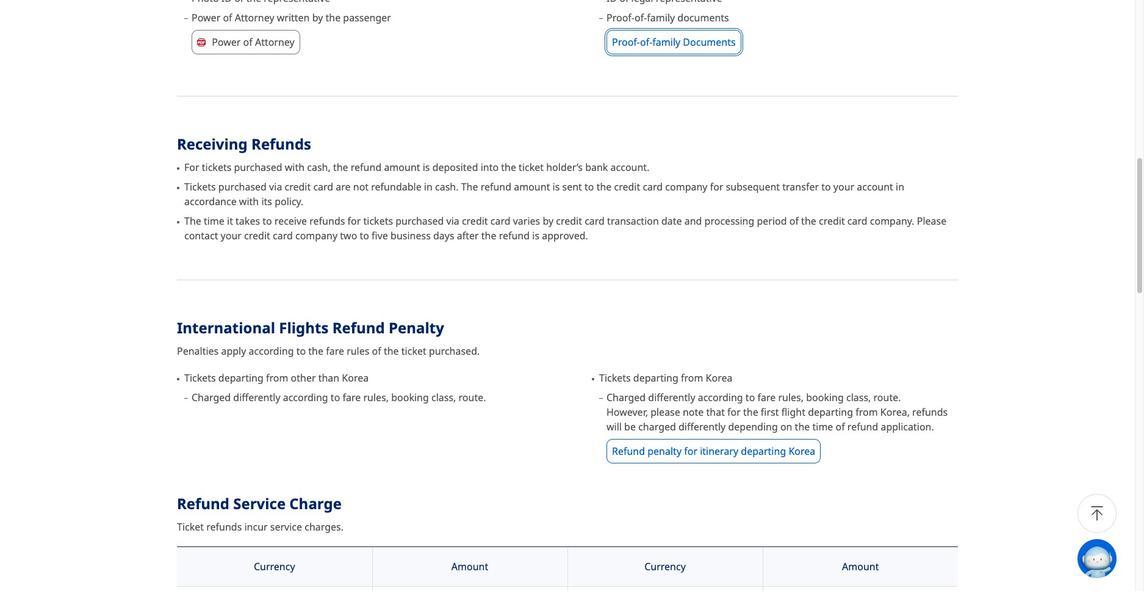 Task type: vqa. For each thing, say whether or not it's contained in the screenshot.
that
yes



Task type: describe. For each thing, give the bounding box(es) containing it.
attorney for power of attorney
[[255, 36, 295, 49]]

business
[[391, 229, 431, 243]]

according inside tickets departing from other than korea charged differently according to fare rules, booking class, route.
[[283, 391, 328, 404]]

the right rules
[[384, 345, 399, 358]]

the left passenger
[[326, 11, 341, 25]]

of- for proof-of-family documents
[[635, 11, 647, 25]]

time inside charged differently according to fare rules, booking class, route. however, please note that for the first flight departing from korea, refunds will be charged differently depending on the time of refund application.
[[813, 420, 834, 434]]

1 in from the left
[[424, 180, 433, 194]]

0 horizontal spatial by
[[312, 11, 323, 25]]

booking inside charged differently according to fare rules, booking class, route. however, please note that for the first flight departing from korea, refunds will be charged differently depending on the time of refund application.
[[807, 391, 844, 404]]

receiving
[[177, 134, 248, 154]]

1 horizontal spatial refund
[[333, 318, 385, 338]]

refunds inside 'for tickets purchased with cash, the refund amount is deposited into the ticket holder's bank account. tickets purchased via credit card are not refundable in cash. the refund amount is sent to the credit card company for subsequent transfer to your account in accordance with its policy. the time it takes to receive refunds for tickets purchased via credit card varies by credit card transaction date and processing period of the credit card company. please contact your credit card company two to five business days after the refund is approved.'
[[310, 214, 345, 228]]

it
[[227, 214, 233, 228]]

for left the "subsequent"
[[711, 180, 724, 194]]

proof-of-family documents
[[612, 36, 736, 49]]

0 horizontal spatial ticket
[[402, 345, 427, 358]]

holder's
[[547, 161, 583, 174]]

after
[[457, 229, 479, 243]]

chat w link
[[1078, 539, 1145, 578]]

sent
[[563, 180, 582, 194]]

transaction
[[608, 214, 659, 228]]

to right transfer
[[822, 180, 831, 194]]

the right after on the top of the page
[[482, 229, 497, 243]]

penalty
[[389, 318, 444, 338]]

1 horizontal spatial tickets
[[364, 214, 393, 228]]

refunds
[[252, 134, 311, 154]]

route. inside tickets departing from other than korea charged differently according to fare rules, booking class, route.
[[459, 391, 486, 404]]

card down the receive
[[273, 229, 293, 243]]

1 horizontal spatial company
[[666, 180, 708, 194]]

itinerary
[[700, 445, 739, 458]]

from inside charged differently according to fare rules, booking class, route. however, please note that for the first flight departing from korea, refunds will be charged differently depending on the time of refund application.
[[856, 406, 878, 419]]

tickets departing from other than korea charged differently according to fare rules, booking class, route.
[[184, 371, 486, 404]]

for inside charged differently according to fare rules, booking class, route. however, please note that for the first flight departing from korea, refunds will be charged differently depending on the time of refund application.
[[728, 406, 741, 419]]

refundable
[[371, 180, 422, 194]]

class, inside tickets departing from other than korea charged differently according to fare rules, booking class, route.
[[432, 391, 456, 404]]

five
[[372, 229, 388, 243]]

power of attorney written by the passenger
[[192, 11, 391, 25]]

processing
[[705, 214, 755, 228]]

documents
[[683, 36, 736, 49]]

account.
[[611, 161, 650, 174]]

charged differently according to fare rules, booking class, route. however, please note that for the first flight departing from korea, refunds will be charged differently depending on the time of refund application.
[[607, 391, 948, 434]]

1 horizontal spatial the
[[461, 180, 478, 194]]

1 vertical spatial via
[[447, 214, 460, 228]]

power of attorney
[[209, 36, 295, 49]]

to inside tickets departing from other than korea charged differently according to fare rules, booking class, route.
[[331, 391, 340, 404]]

booking inside tickets departing from other than korea charged differently according to fare rules, booking class, route.
[[392, 391, 429, 404]]

attorney for power of attorney written by the passenger
[[235, 11, 275, 25]]

international
[[177, 318, 275, 338]]

1 vertical spatial company
[[295, 229, 338, 243]]

1 vertical spatial the
[[184, 214, 201, 228]]

account
[[857, 180, 894, 194]]

purchased.
[[429, 345, 480, 358]]

refund for refund penalty for itinerary departing korea
[[612, 445, 645, 458]]

refund penalty for itinerary departing korea
[[612, 445, 816, 458]]

0 horizontal spatial amount
[[384, 161, 420, 174]]

to left five
[[360, 229, 369, 243]]

penalties apply according to the fare rules of the ticket purchased.
[[177, 345, 480, 358]]

refund penalty for itinerary departing korea button
[[607, 439, 821, 464]]

proof-of-family documents button
[[607, 30, 742, 55]]

power for power of attorney
[[212, 36, 241, 49]]

please
[[651, 406, 681, 419]]

0 horizontal spatial tickets
[[202, 161, 232, 174]]

to right the sent
[[585, 180, 594, 194]]

the down bank
[[597, 180, 612, 194]]

accordance
[[184, 195, 237, 208]]

for tickets purchased with cash, the refund amount is deposited into the ticket holder's bank account. tickets purchased via credit card are not refundable in cash. the refund amount is sent to the credit card company for subsequent transfer to your account in accordance with its policy. the time it takes to receive refunds for tickets purchased via credit card varies by credit card transaction date and processing period of the credit card company. please contact your credit card company two to five business days after the refund is approved.
[[184, 161, 947, 243]]

differently up please
[[649, 391, 696, 404]]

passenger
[[343, 11, 391, 25]]

2 in from the left
[[896, 180, 905, 194]]

of- for proof-of-family documents
[[640, 36, 653, 49]]

its
[[262, 195, 272, 208]]

0 vertical spatial via
[[269, 180, 282, 194]]

other
[[291, 371, 316, 385]]

period
[[757, 214, 787, 228]]

power of attorney link
[[192, 30, 300, 55]]

on
[[781, 420, 793, 434]]

proof-of-family documents
[[607, 11, 730, 25]]

credit down account.
[[615, 180, 641, 194]]

refund down varies
[[499, 229, 530, 243]]

note
[[683, 406, 704, 419]]

contact
[[184, 229, 218, 243]]

the down transfer
[[802, 214, 817, 228]]

credit up approved.
[[556, 214, 583, 228]]

family for documents
[[653, 36, 681, 49]]

however,
[[607, 406, 648, 419]]

and
[[685, 214, 702, 228]]

card down account.
[[643, 180, 663, 194]]

will
[[607, 420, 622, 434]]

service
[[270, 520, 302, 534]]

ticket inside 'for tickets purchased with cash, the refund amount is deposited into the ticket holder's bank account. tickets purchased via credit card are not refundable in cash. the refund amount is sent to the credit card company for subsequent transfer to your account in accordance with its policy. the time it takes to receive refunds for tickets purchased via credit card varies by credit card transaction date and processing period of the credit card company. please contact your credit card company two to five business days after the refund is approved.'
[[519, 161, 544, 174]]

for
[[184, 161, 199, 174]]

refund down into
[[481, 180, 512, 194]]

card left are
[[313, 180, 334, 194]]

two
[[340, 229, 357, 243]]

written
[[277, 11, 310, 25]]

cash.
[[435, 180, 459, 194]]

card up approved.
[[585, 214, 605, 228]]

0 horizontal spatial refunds
[[207, 520, 242, 534]]

credit up after on the top of the page
[[462, 214, 488, 228]]

family for documents
[[647, 11, 675, 25]]

to inside charged differently according to fare rules, booking class, route. however, please note that for the first flight departing from korea, refunds will be charged differently depending on the time of refund application.
[[746, 391, 756, 404]]

credit down transfer
[[819, 214, 845, 228]]

0 vertical spatial your
[[834, 180, 855, 194]]

varies
[[513, 214, 541, 228]]

2 vertical spatial purchased
[[396, 214, 444, 228]]

rules, inside charged differently according to fare rules, booking class, route. however, please note that for the first flight departing from korea, refunds will be charged differently depending on the time of refund application.
[[779, 391, 804, 404]]

bank
[[586, 161, 608, 174]]

from for korea
[[681, 371, 704, 385]]

according for charged
[[698, 391, 744, 404]]

credit up policy.
[[285, 180, 311, 194]]

apply
[[221, 345, 246, 358]]

korea,
[[881, 406, 910, 419]]

chat w
[[1117, 553, 1145, 564]]

1 vertical spatial your
[[221, 229, 242, 243]]

incur
[[245, 520, 268, 534]]

cash,
[[307, 161, 331, 174]]

2 vertical spatial is
[[533, 229, 540, 243]]



Task type: locate. For each thing, give the bounding box(es) containing it.
1 vertical spatial power
[[212, 36, 241, 49]]

of right period
[[790, 214, 799, 228]]

route. inside charged differently according to fare rules, booking class, route. however, please note that for the first flight departing from korea, refunds will be charged differently depending on the time of refund application.
[[874, 391, 902, 404]]

0 vertical spatial with
[[285, 161, 305, 174]]

korea for departing
[[789, 445, 816, 458]]

0 vertical spatial tickets
[[202, 161, 232, 174]]

are
[[336, 180, 351, 194]]

0 horizontal spatial rules,
[[364, 391, 389, 404]]

the right into
[[501, 161, 517, 174]]

1 horizontal spatial route.
[[874, 391, 902, 404]]

0 vertical spatial purchased
[[234, 161, 282, 174]]

1 route. from the left
[[459, 391, 486, 404]]

power for power of attorney written by the passenger
[[192, 11, 221, 25]]

the
[[326, 11, 341, 25], [333, 161, 348, 174], [501, 161, 517, 174], [597, 180, 612, 194], [802, 214, 817, 228], [482, 229, 497, 243], [309, 345, 324, 358], [384, 345, 399, 358], [744, 406, 759, 419], [795, 420, 810, 434]]

proof- for proof-of-family documents
[[607, 11, 635, 25]]

international flights refund penalty
[[177, 318, 444, 338]]

for inside button
[[685, 445, 698, 458]]

departing inside button
[[741, 445, 787, 458]]

tickets up 'however,'
[[600, 371, 631, 385]]

1 horizontal spatial booking
[[807, 391, 844, 404]]

2 horizontal spatial is
[[553, 180, 560, 194]]

differently down note
[[679, 420, 726, 434]]

depending
[[729, 420, 778, 434]]

charged up 'however,'
[[607, 391, 646, 404]]

1 class, from the left
[[432, 391, 456, 404]]

1 horizontal spatial is
[[533, 229, 540, 243]]

tickets up accordance
[[184, 180, 216, 194]]

from inside tickets departing from other than korea charged differently according to fare rules, booking class, route.
[[266, 371, 288, 385]]

purchased up its
[[219, 180, 267, 194]]

according down "other"
[[283, 391, 328, 404]]

than
[[319, 371, 340, 385]]

of up power of attorney link
[[223, 11, 232, 25]]

for right that
[[728, 406, 741, 419]]

the up 'contact'
[[184, 214, 201, 228]]

company up "and"
[[666, 180, 708, 194]]

1 booking from the left
[[392, 391, 429, 404]]

2 currency from the left
[[645, 560, 686, 574]]

tickets down receiving
[[202, 161, 232, 174]]

1 horizontal spatial by
[[543, 214, 554, 228]]

refund up rules
[[333, 318, 385, 338]]

amount
[[384, 161, 420, 174], [514, 180, 550, 194]]

class,
[[432, 391, 456, 404], [847, 391, 872, 404]]

refund up not at the top
[[351, 161, 382, 174]]

0 vertical spatial the
[[461, 180, 478, 194]]

first
[[761, 406, 779, 419]]

via up days
[[447, 214, 460, 228]]

proof- up proof-of-family documents button
[[607, 11, 635, 25]]

1 vertical spatial proof-
[[612, 36, 641, 49]]

takes
[[236, 214, 260, 228]]

of- down proof-of-family documents
[[640, 36, 653, 49]]

be
[[625, 420, 636, 434]]

tickets departing from korea
[[600, 371, 733, 385]]

from
[[266, 371, 288, 385], [681, 371, 704, 385], [856, 406, 878, 419]]

deposited
[[433, 161, 478, 174]]

proof- inside button
[[612, 36, 641, 49]]

1 horizontal spatial korea
[[706, 371, 733, 385]]

purchased down receiving refunds at the left
[[234, 161, 282, 174]]

flights
[[279, 318, 329, 338]]

chat
[[1117, 553, 1136, 564]]

documents
[[678, 11, 730, 25]]

0 vertical spatial attorney
[[235, 11, 275, 25]]

the
[[461, 180, 478, 194], [184, 214, 201, 228]]

via
[[269, 180, 282, 194], [447, 214, 460, 228]]

service
[[233, 494, 286, 514]]

refunds
[[310, 214, 345, 228], [913, 406, 948, 419], [207, 520, 242, 534]]

differently down apply
[[233, 391, 281, 404]]

tickets down penalties at bottom
[[184, 371, 216, 385]]

0 vertical spatial amount
[[384, 161, 420, 174]]

0 horizontal spatial korea
[[342, 371, 369, 385]]

proof- for proof-of-family documents
[[612, 36, 641, 49]]

refunds up application.
[[913, 406, 948, 419]]

0 vertical spatial time
[[204, 214, 225, 228]]

differently inside tickets departing from other than korea charged differently according to fare rules, booking class, route.
[[233, 391, 281, 404]]

rules, up flight
[[779, 391, 804, 404]]

of inside 'for tickets purchased with cash, the refund amount is deposited into the ticket holder's bank account. tickets purchased via credit card are not refundable in cash. the refund amount is sent to the credit card company for subsequent transfer to your account in accordance with its policy. the time it takes to receive refunds for tickets purchased via credit card varies by credit card transaction date and processing period of the credit card company. please contact your credit card company two to five business days after the refund is approved.'
[[790, 214, 799, 228]]

refunds left incur
[[207, 520, 242, 534]]

by
[[312, 11, 323, 25], [543, 214, 554, 228]]

fare down rules
[[343, 391, 361, 404]]

departing right flight
[[809, 406, 854, 419]]

1 vertical spatial ticket
[[402, 345, 427, 358]]

according right apply
[[249, 345, 294, 358]]

the down international flights refund penalty
[[309, 345, 324, 358]]

of inside charged differently according to fare rules, booking class, route. however, please note that for the first flight departing from korea, refunds will be charged differently depending on the time of refund application.
[[836, 420, 846, 434]]

family down proof-of-family documents
[[653, 36, 681, 49]]

refunds up the two
[[310, 214, 345, 228]]

company down the receive
[[295, 229, 338, 243]]

the up are
[[333, 161, 348, 174]]

company.
[[871, 214, 915, 228]]

time
[[204, 214, 225, 228], [813, 420, 834, 434]]

refund down the be
[[612, 445, 645, 458]]

refund for refund service charge
[[177, 494, 230, 514]]

fare inside charged differently according to fare rules, booking class, route. however, please note that for the first flight departing from korea, refunds will be charged differently depending on the time of refund application.
[[758, 391, 776, 404]]

credit down takes
[[244, 229, 270, 243]]

1 horizontal spatial time
[[813, 420, 834, 434]]

2 charged from the left
[[607, 391, 646, 404]]

2 rules, from the left
[[779, 391, 804, 404]]

family inside button
[[653, 36, 681, 49]]

1 currency from the left
[[254, 560, 295, 574]]

according inside charged differently according to fare rules, booking class, route. however, please note that for the first flight departing from korea, refunds will be charged differently depending on the time of refund application.
[[698, 391, 744, 404]]

fare
[[326, 345, 344, 358], [343, 391, 361, 404], [758, 391, 776, 404]]

departing inside charged differently according to fare rules, booking class, route. however, please note that for the first flight departing from korea, refunds will be charged differently depending on the time of refund application.
[[809, 406, 854, 419]]

0 horizontal spatial booking
[[392, 391, 429, 404]]

for right penalty
[[685, 445, 698, 458]]

0 vertical spatial refund
[[333, 318, 385, 338]]

to
[[585, 180, 594, 194], [822, 180, 831, 194], [263, 214, 272, 228], [360, 229, 369, 243], [297, 345, 306, 358], [331, 391, 340, 404], [746, 391, 756, 404]]

to up depending
[[746, 391, 756, 404]]

ticket down penalty
[[402, 345, 427, 358]]

2 horizontal spatial refunds
[[913, 406, 948, 419]]

proof-
[[607, 11, 635, 25], [612, 36, 641, 49]]

refund inside charged differently according to fare rules, booking class, route. however, please note that for the first flight departing from korea, refunds will be charged differently depending on the time of refund application.
[[848, 420, 879, 434]]

fare left rules
[[326, 345, 344, 358]]

2 vertical spatial refund
[[177, 494, 230, 514]]

route. up korea,
[[874, 391, 902, 404]]

family up proof-of-family documents button
[[647, 11, 675, 25]]

0 horizontal spatial route.
[[459, 391, 486, 404]]

of
[[223, 11, 232, 25], [243, 36, 253, 49], [790, 214, 799, 228], [372, 345, 381, 358], [836, 420, 846, 434]]

0 horizontal spatial currency
[[254, 560, 295, 574]]

0 vertical spatial is
[[423, 161, 430, 174]]

amount up varies
[[514, 180, 550, 194]]

0 horizontal spatial charged
[[192, 391, 231, 404]]

charge
[[290, 494, 342, 514]]

amount
[[452, 560, 489, 574], [843, 560, 880, 574]]

is left deposited
[[423, 161, 430, 174]]

0 horizontal spatial the
[[184, 214, 201, 228]]

for up the two
[[348, 214, 361, 228]]

2 horizontal spatial korea
[[789, 445, 816, 458]]

0 vertical spatial family
[[647, 11, 675, 25]]

0 vertical spatial power
[[192, 11, 221, 25]]

tickets for tickets departing from other than korea charged differently according to fare rules, booking class, route.
[[184, 371, 216, 385]]

from for other
[[266, 371, 288, 385]]

0 horizontal spatial amount
[[452, 560, 489, 574]]

0 vertical spatial of-
[[635, 11, 647, 25]]

refund inside button
[[612, 445, 645, 458]]

of down the power of attorney written by the passenger
[[243, 36, 253, 49]]

1 horizontal spatial refunds
[[310, 214, 345, 228]]

charged inside charged differently according to fare rules, booking class, route. however, please note that for the first flight departing from korea, refunds will be charged differently depending on the time of refund application.
[[607, 391, 646, 404]]

to down flights at the left bottom of page
[[297, 345, 306, 358]]

according for penalties
[[249, 345, 294, 358]]

0 vertical spatial by
[[312, 11, 323, 25]]

0 vertical spatial refunds
[[310, 214, 345, 228]]

time left it
[[204, 214, 225, 228]]

with left its
[[239, 195, 259, 208]]

of- inside button
[[640, 36, 653, 49]]

purchased up business
[[396, 214, 444, 228]]

booking
[[392, 391, 429, 404], [807, 391, 844, 404]]

credit
[[285, 180, 311, 194], [615, 180, 641, 194], [462, 214, 488, 228], [556, 214, 583, 228], [819, 214, 845, 228], [244, 229, 270, 243]]

purchased
[[234, 161, 282, 174], [219, 180, 267, 194], [396, 214, 444, 228]]

departing
[[219, 371, 264, 385], [634, 371, 679, 385], [809, 406, 854, 419], [741, 445, 787, 458]]

policy.
[[275, 195, 304, 208]]

your down it
[[221, 229, 242, 243]]

amount up the refundable
[[384, 161, 420, 174]]

tickets inside 'for tickets purchased with cash, the refund amount is deposited into the ticket holder's bank account. tickets purchased via credit card are not refundable in cash. the refund amount is sent to the credit card company for subsequent transfer to your account in accordance with its policy. the time it takes to receive refunds for tickets purchased via credit card varies by credit card transaction date and processing period of the credit card company. please contact your credit card company two to five business days after the refund is approved.'
[[184, 180, 216, 194]]

2 booking from the left
[[807, 391, 844, 404]]

1 vertical spatial by
[[543, 214, 554, 228]]

your
[[834, 180, 855, 194], [221, 229, 242, 243]]

1 horizontal spatial rules,
[[779, 391, 804, 404]]

1 vertical spatial refund
[[612, 445, 645, 458]]

rules
[[347, 345, 370, 358]]

1 vertical spatial time
[[813, 420, 834, 434]]

in right the account
[[896, 180, 905, 194]]

1 horizontal spatial charged
[[607, 391, 646, 404]]

the up depending
[[744, 406, 759, 419]]

1 horizontal spatial currency
[[645, 560, 686, 574]]

refunds inside charged differently according to fare rules, booking class, route. however, please note that for the first flight departing from korea, refunds will be charged differently depending on the time of refund application.
[[913, 406, 948, 419]]

refund up ticket
[[177, 494, 230, 514]]

by right 'written'
[[312, 11, 323, 25]]

from left "other"
[[266, 371, 288, 385]]

departing down depending
[[741, 445, 787, 458]]

1 horizontal spatial from
[[681, 371, 704, 385]]

class, inside charged differently according to fare rules, booking class, route. however, please note that for the first flight departing from korea, refunds will be charged differently depending on the time of refund application.
[[847, 391, 872, 404]]

2 vertical spatial refunds
[[207, 520, 242, 534]]

is
[[423, 161, 430, 174], [553, 180, 560, 194], [533, 229, 540, 243]]

days
[[433, 229, 455, 243]]

via up its
[[269, 180, 282, 194]]

attorney up the power of attorney
[[235, 11, 275, 25]]

charged inside tickets departing from other than korea charged differently according to fare rules, booking class, route.
[[192, 391, 231, 404]]

approved.
[[542, 229, 588, 243]]

differently
[[233, 391, 281, 404], [649, 391, 696, 404], [679, 420, 726, 434]]

by inside 'for tickets purchased with cash, the refund amount is deposited into the ticket holder's bank account. tickets purchased via credit card are not refundable in cash. the refund amount is sent to the credit card company for subsequent transfer to your account in accordance with its policy. the time it takes to receive refunds for tickets purchased via credit card varies by credit card transaction date and processing period of the credit card company. please contact your credit card company two to five business days after the refund is approved.'
[[543, 214, 554, 228]]

0 vertical spatial ticket
[[519, 161, 544, 174]]

departing down apply
[[219, 371, 264, 385]]

1 vertical spatial is
[[553, 180, 560, 194]]

1 vertical spatial purchased
[[219, 180, 267, 194]]

1 vertical spatial amount
[[514, 180, 550, 194]]

according up that
[[698, 391, 744, 404]]

route. down purchased.
[[459, 391, 486, 404]]

card
[[313, 180, 334, 194], [643, 180, 663, 194], [491, 214, 511, 228], [585, 214, 605, 228], [848, 214, 868, 228], [273, 229, 293, 243]]

tickets up five
[[364, 214, 393, 228]]

0 horizontal spatial from
[[266, 371, 288, 385]]

1 horizontal spatial class,
[[847, 391, 872, 404]]

ticket refunds incur service charges.
[[177, 520, 344, 534]]

please
[[918, 214, 947, 228]]

2 class, from the left
[[847, 391, 872, 404]]

of- up proof-of-family documents button
[[635, 11, 647, 25]]

0 vertical spatial proof-
[[607, 11, 635, 25]]

from left korea,
[[856, 406, 878, 419]]

0 horizontal spatial is
[[423, 161, 430, 174]]

according
[[249, 345, 294, 358], [283, 391, 328, 404], [698, 391, 744, 404]]

power
[[192, 11, 221, 25], [212, 36, 241, 49]]

1 rules, from the left
[[364, 391, 389, 404]]

1 vertical spatial refunds
[[913, 406, 948, 419]]

refund
[[333, 318, 385, 338], [612, 445, 645, 458], [177, 494, 230, 514]]

with left 'cash,' at top
[[285, 161, 305, 174]]

tickets inside tickets departing from other than korea charged differently according to fare rules, booking class, route.
[[184, 371, 216, 385]]

tickets
[[202, 161, 232, 174], [364, 214, 393, 228]]

2 horizontal spatial from
[[856, 406, 878, 419]]

charged down penalties at bottom
[[192, 391, 231, 404]]

0 horizontal spatial refund
[[177, 494, 230, 514]]

1 horizontal spatial amount
[[514, 180, 550, 194]]

2 horizontal spatial refund
[[612, 445, 645, 458]]

0 horizontal spatial your
[[221, 229, 242, 243]]

0 horizontal spatial with
[[239, 195, 259, 208]]

ticket
[[519, 161, 544, 174], [402, 345, 427, 358]]

0 horizontal spatial class,
[[432, 391, 456, 404]]

departing up please
[[634, 371, 679, 385]]

penalty
[[648, 445, 682, 458]]

your left the account
[[834, 180, 855, 194]]

1 horizontal spatial ticket
[[519, 161, 544, 174]]

of-
[[635, 11, 647, 25], [640, 36, 653, 49]]

korea for than
[[342, 371, 369, 385]]

1 horizontal spatial amount
[[843, 560, 880, 574]]

flight
[[782, 406, 806, 419]]

of right rules
[[372, 345, 381, 358]]

korea inside button
[[789, 445, 816, 458]]

transfer
[[783, 180, 819, 194]]

rules, inside tickets departing from other than korea charged differently according to fare rules, booking class, route.
[[364, 391, 389, 404]]

1 charged from the left
[[192, 391, 231, 404]]

receive
[[275, 214, 307, 228]]

1 vertical spatial tickets
[[364, 214, 393, 228]]

tickets for tickets departing from korea
[[600, 371, 631, 385]]

2 route. from the left
[[874, 391, 902, 404]]

0 horizontal spatial company
[[295, 229, 338, 243]]

korea inside tickets departing from other than korea charged differently according to fare rules, booking class, route.
[[342, 371, 369, 385]]

1 vertical spatial with
[[239, 195, 259, 208]]

2 amount from the left
[[843, 560, 880, 574]]

1 vertical spatial attorney
[[255, 36, 295, 49]]

ticket
[[177, 520, 204, 534]]

0 horizontal spatial time
[[204, 214, 225, 228]]

card left varies
[[491, 214, 511, 228]]

date
[[662, 214, 682, 228]]

into
[[481, 161, 499, 174]]

korea up that
[[706, 371, 733, 385]]

charged
[[639, 420, 676, 434]]

from up note
[[681, 371, 704, 385]]

not
[[353, 180, 369, 194]]

receiving refunds
[[177, 134, 311, 154]]

currency
[[254, 560, 295, 574], [645, 560, 686, 574]]

0 horizontal spatial via
[[269, 180, 282, 194]]

1 horizontal spatial with
[[285, 161, 305, 174]]

attorney down the power of attorney written by the passenger
[[255, 36, 295, 49]]

1 amount from the left
[[452, 560, 489, 574]]

to right takes
[[263, 214, 272, 228]]

rules,
[[364, 391, 389, 404], [779, 391, 804, 404]]

card left company.
[[848, 214, 868, 228]]

fare inside tickets departing from other than korea charged differently according to fare rules, booking class, route.
[[343, 391, 361, 404]]

korea right than
[[342, 371, 369, 385]]

1 vertical spatial of-
[[640, 36, 653, 49]]

charges.
[[305, 520, 344, 534]]

is left the sent
[[553, 180, 560, 194]]

1 vertical spatial family
[[653, 36, 681, 49]]

1 horizontal spatial via
[[447, 214, 460, 228]]

1 horizontal spatial in
[[896, 180, 905, 194]]

of right on
[[836, 420, 846, 434]]

time inside 'for tickets purchased with cash, the refund amount is deposited into the ticket holder's bank account. tickets purchased via credit card are not refundable in cash. the refund amount is sent to the credit card company for subsequent transfer to your account in accordance with its policy. the time it takes to receive refunds for tickets purchased via credit card varies by credit card transaction date and processing period of the credit card company. please contact your credit card company two to five business days after the refund is approved.'
[[204, 214, 225, 228]]

refund service charge
[[177, 494, 342, 514]]

0 vertical spatial company
[[666, 180, 708, 194]]

ticket left 'holder's'
[[519, 161, 544, 174]]

penalties
[[177, 345, 219, 358]]

the right on
[[795, 420, 810, 434]]

application.
[[881, 420, 935, 434]]

that
[[707, 406, 725, 419]]

for
[[711, 180, 724, 194], [348, 214, 361, 228], [728, 406, 741, 419], [685, 445, 698, 458]]

route.
[[459, 391, 486, 404], [874, 391, 902, 404]]

0 horizontal spatial in
[[424, 180, 433, 194]]

subsequent
[[726, 180, 780, 194]]

1 horizontal spatial your
[[834, 180, 855, 194]]

in left cash.
[[424, 180, 433, 194]]

w
[[1138, 553, 1145, 564]]

departing inside tickets departing from other than korea charged differently according to fare rules, booking class, route.
[[219, 371, 264, 385]]



